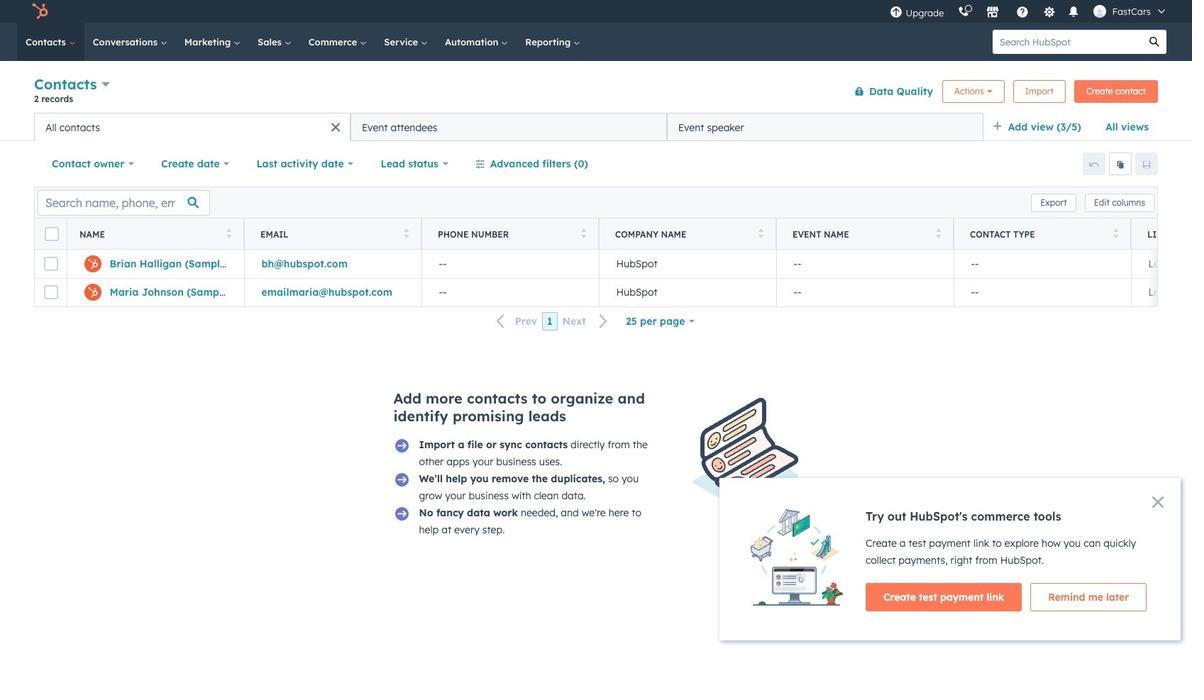 Task type: locate. For each thing, give the bounding box(es) containing it.
2 press to sort. image from the left
[[758, 228, 764, 238]]

press to sort. image
[[404, 228, 409, 238], [581, 228, 586, 238], [1113, 228, 1119, 238]]

1 press to sort. image from the left
[[404, 228, 409, 238]]

1 press to sort. image from the left
[[226, 228, 231, 238]]

press to sort. image for 3rd 'press to sort.' element from right
[[758, 228, 764, 238]]

close image
[[1153, 497, 1164, 508]]

1 horizontal spatial press to sort. image
[[758, 228, 764, 238]]

1 press to sort. element from the left
[[226, 228, 231, 240]]

2 horizontal spatial press to sort. image
[[936, 228, 941, 238]]

marketplaces image
[[987, 6, 1000, 19]]

3 press to sort. image from the left
[[1113, 228, 1119, 238]]

6 press to sort. element from the left
[[1113, 228, 1119, 240]]

Search name, phone, email addresses, or company search field
[[38, 190, 210, 215]]

0 horizontal spatial press to sort. image
[[226, 228, 231, 238]]

3 press to sort. image from the left
[[936, 228, 941, 238]]

0 horizontal spatial press to sort. image
[[404, 228, 409, 238]]

3 press to sort. element from the left
[[581, 228, 586, 240]]

1 horizontal spatial press to sort. image
[[581, 228, 586, 238]]

2 horizontal spatial press to sort. image
[[1113, 228, 1119, 238]]

menu
[[883, 0, 1175, 23]]

press to sort. image for 3rd 'press to sort.' element from the left
[[581, 228, 586, 238]]

press to sort. image
[[226, 228, 231, 238], [758, 228, 764, 238], [936, 228, 941, 238]]

banner
[[34, 73, 1158, 113]]

2 press to sort. image from the left
[[581, 228, 586, 238]]

press to sort. element
[[226, 228, 231, 240], [404, 228, 409, 240], [581, 228, 586, 240], [758, 228, 764, 240], [936, 228, 941, 240], [1113, 228, 1119, 240]]



Task type: describe. For each thing, give the bounding box(es) containing it.
5 press to sort. element from the left
[[936, 228, 941, 240]]

2 press to sort. element from the left
[[404, 228, 409, 240]]

pagination navigation
[[488, 312, 617, 331]]

press to sort. image for 1st 'press to sort.' element from the right
[[1113, 228, 1119, 238]]

Search HubSpot search field
[[993, 30, 1143, 54]]

4 press to sort. element from the left
[[758, 228, 764, 240]]

press to sort. image for second 'press to sort.' element from the right
[[936, 228, 941, 238]]

press to sort. image for 1st 'press to sort.' element
[[226, 228, 231, 238]]

christina overa image
[[1094, 5, 1107, 18]]

press to sort. image for 2nd 'press to sort.' element from left
[[404, 228, 409, 238]]



Task type: vqa. For each thing, say whether or not it's contained in the screenshot.
first Press to sort. image from right
yes



